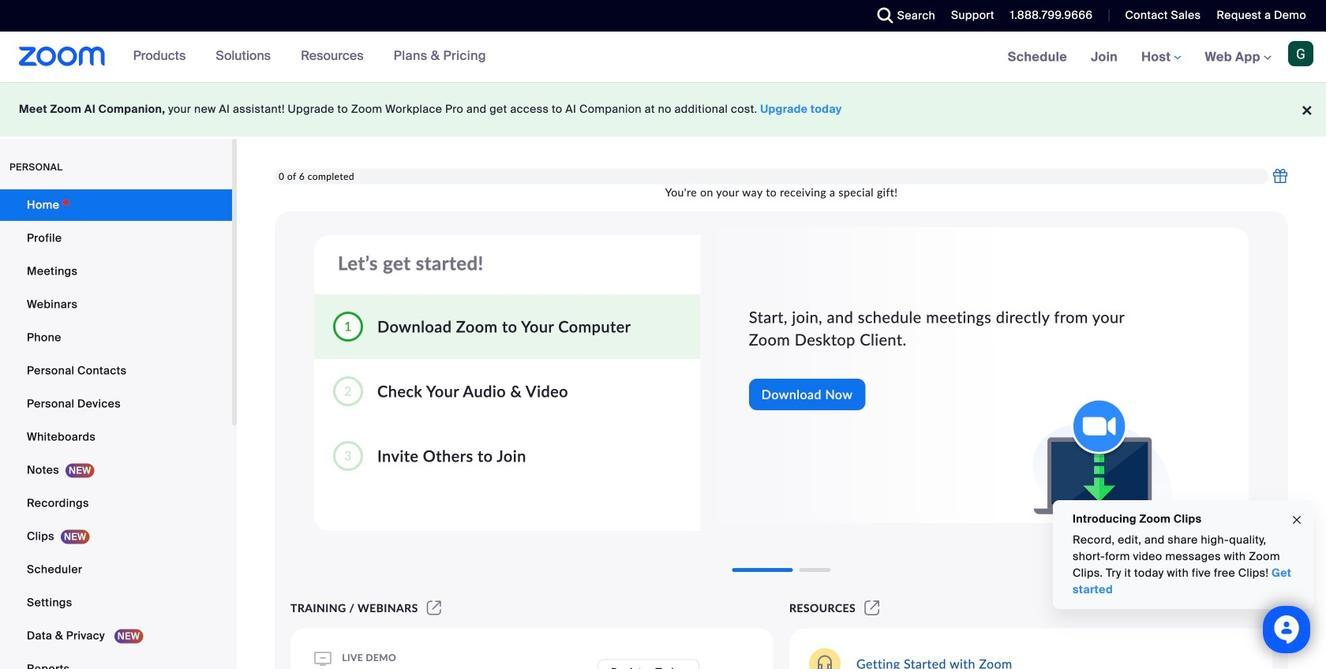 Task type: vqa. For each thing, say whether or not it's contained in the screenshot.
meetings navigation on the top right of the page
yes



Task type: locate. For each thing, give the bounding box(es) containing it.
1 window new image from the left
[[425, 602, 444, 615]]

1 horizontal spatial window new image
[[862, 602, 882, 615]]

2 window new image from the left
[[862, 602, 882, 615]]

product information navigation
[[121, 32, 498, 82]]

profile picture image
[[1289, 41, 1314, 66]]

0 horizontal spatial window new image
[[425, 602, 444, 615]]

window new image
[[425, 602, 444, 615], [862, 602, 882, 615]]

banner
[[0, 32, 1327, 83]]

zoom logo image
[[19, 47, 106, 66]]

footer
[[0, 82, 1327, 137]]



Task type: describe. For each thing, give the bounding box(es) containing it.
personal menu menu
[[0, 190, 232, 670]]

close image
[[1291, 512, 1304, 530]]

meetings navigation
[[996, 32, 1327, 83]]



